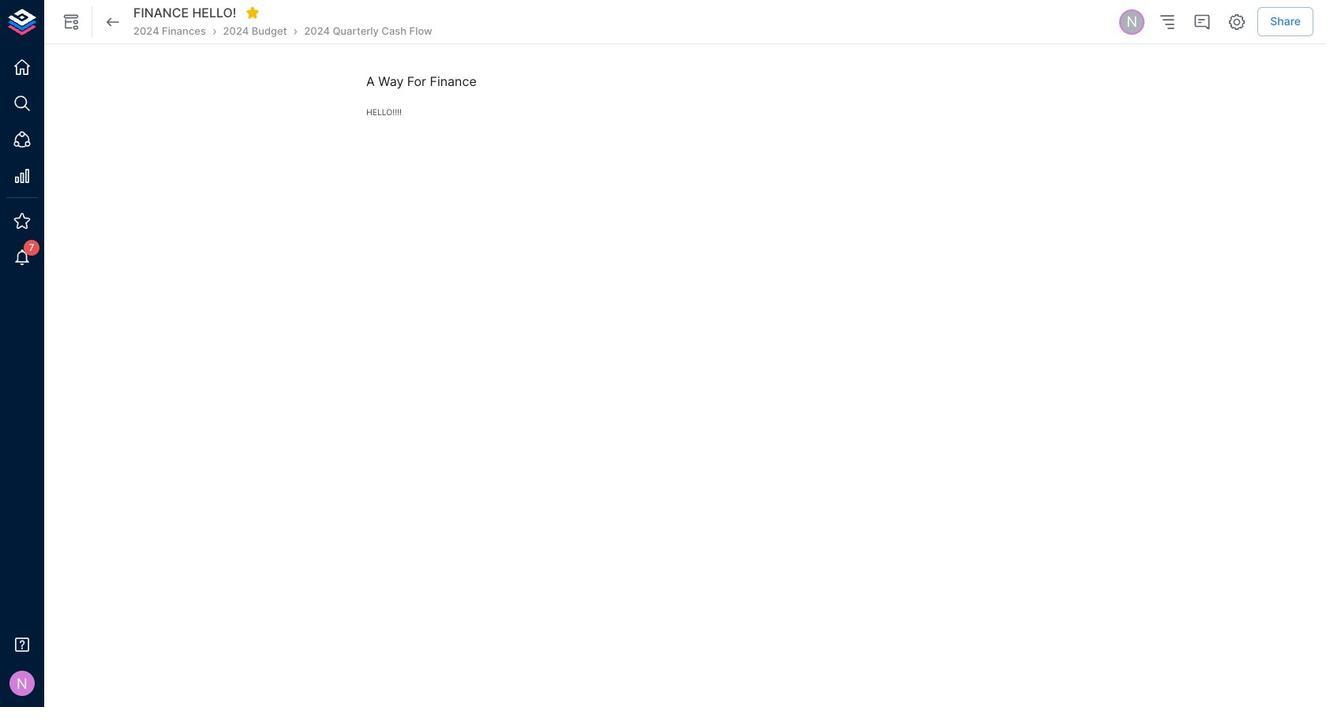 Task type: describe. For each thing, give the bounding box(es) containing it.
comments image
[[1193, 12, 1212, 31]]

go back image
[[103, 12, 122, 31]]



Task type: vqa. For each thing, say whether or not it's contained in the screenshot.
'tim burton rogue enterprises'
no



Task type: locate. For each thing, give the bounding box(es) containing it.
show wiki image
[[62, 12, 81, 31]]

table of contents image
[[1158, 12, 1177, 31]]

settings image
[[1228, 12, 1247, 31]]

remove favorite image
[[245, 6, 259, 20]]



